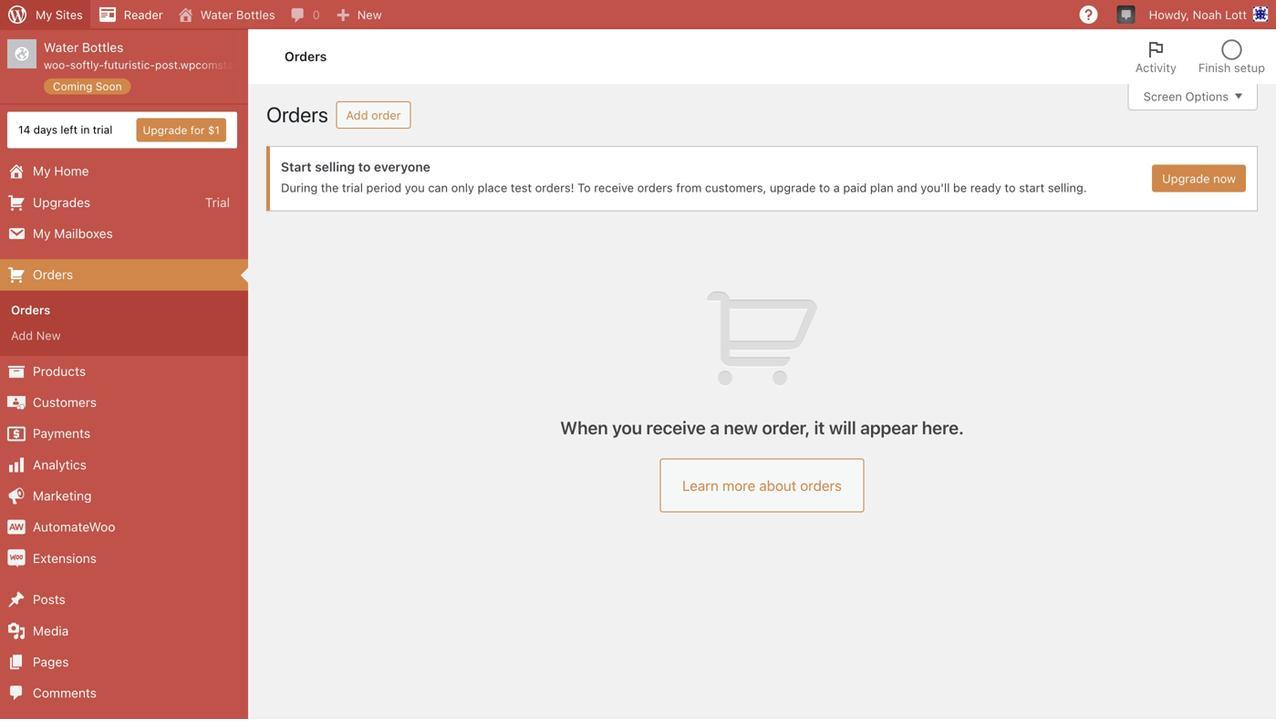Task type: locate. For each thing, give the bounding box(es) containing it.
new inside toolbar navigation
[[358, 8, 382, 21]]

1 vertical spatial water
[[44, 40, 79, 55]]

0 vertical spatial a
[[834, 181, 840, 194]]

now
[[1214, 172, 1237, 185]]

media link
[[0, 615, 248, 647]]

0 horizontal spatial you
[[405, 181, 425, 194]]

posts link
[[0, 584, 248, 615]]

1 vertical spatial a
[[710, 417, 720, 438]]

water up post.wpcomstaging.com
[[200, 8, 233, 21]]

upgrade
[[143, 124, 187, 137], [1163, 172, 1211, 185]]

posts
[[33, 592, 65, 607]]

to left start
[[1005, 181, 1016, 194]]

payments link
[[0, 418, 248, 449]]

bottles left 0 link
[[236, 8, 275, 21]]

receive inside start selling to everyone during the trial period you can only place test orders! to receive orders from customers, upgrade to a paid plan and you'll be ready to start selling.
[[594, 181, 634, 194]]

bottles inside water bottles link
[[236, 8, 275, 21]]

when you receive a new order, it will appear here.
[[561, 417, 964, 438]]

from
[[677, 181, 702, 194]]

orders down my mailboxes
[[33, 267, 73, 282]]

notification image
[[1120, 6, 1134, 21]]

orders inside start selling to everyone during the trial period you can only place test orders! to receive orders from customers, upgrade to a paid plan and you'll be ready to start selling.
[[638, 181, 673, 194]]

upgrade for $1
[[143, 124, 220, 137]]

trial
[[93, 123, 113, 136], [342, 181, 363, 194]]

more
[[723, 477, 756, 494]]

add
[[346, 108, 368, 122], [11, 329, 33, 342]]

0 link
[[283, 0, 327, 29]]

0 horizontal spatial a
[[710, 417, 720, 438]]

upgrade for upgrade now
[[1163, 172, 1211, 185]]

1 vertical spatial trial
[[342, 181, 363, 194]]

orders left from
[[638, 181, 673, 194]]

my down upgrades
[[33, 226, 51, 241]]

0 vertical spatial my
[[36, 8, 52, 21]]

a left "paid"
[[834, 181, 840, 194]]

my left home
[[33, 163, 51, 179]]

my inside my mailboxes link
[[33, 226, 51, 241]]

water bottles woo-softly-futuristic-post.wpcomstaging.com coming soon
[[44, 40, 281, 93]]

bottles inside water bottles woo-softly-futuristic-post.wpcomstaging.com coming soon
[[82, 40, 124, 55]]

orders
[[638, 181, 673, 194], [801, 477, 842, 494]]

1 vertical spatial my
[[33, 163, 51, 179]]

comments
[[33, 686, 97, 701]]

period
[[366, 181, 402, 194]]

receive right the "to"
[[594, 181, 634, 194]]

orders!
[[535, 181, 575, 194]]

1 horizontal spatial a
[[834, 181, 840, 194]]

screen options button
[[1129, 83, 1259, 110]]

0 vertical spatial trial
[[93, 123, 113, 136]]

water up woo-
[[44, 40, 79, 55]]

new up the products
[[36, 329, 61, 342]]

new
[[358, 8, 382, 21], [36, 329, 61, 342]]

upgrade now
[[1163, 172, 1237, 185]]

place
[[478, 181, 508, 194]]

1 vertical spatial add
[[11, 329, 33, 342]]

my mailboxes link
[[0, 218, 248, 249]]

new right 0 at the top left of the page
[[358, 8, 382, 21]]

will
[[830, 417, 857, 438]]

1 vertical spatial new
[[36, 329, 61, 342]]

finish setup button
[[1188, 29, 1277, 84]]

start
[[281, 159, 312, 174]]

upgrade left for
[[143, 124, 187, 137]]

add for add order
[[346, 108, 368, 122]]

water
[[200, 8, 233, 21], [44, 40, 79, 55]]

orders right about at bottom
[[801, 477, 842, 494]]

0 horizontal spatial bottles
[[82, 40, 124, 55]]

receive up the learn
[[647, 417, 706, 438]]

be
[[954, 181, 968, 194]]

bottles up softly-
[[82, 40, 124, 55]]

add left order
[[346, 108, 368, 122]]

0 vertical spatial add
[[346, 108, 368, 122]]

selling
[[315, 159, 355, 174]]

0 vertical spatial orders
[[638, 181, 673, 194]]

orders down 0 link
[[285, 49, 327, 64]]

0 vertical spatial new
[[358, 8, 382, 21]]

0 vertical spatial bottles
[[236, 8, 275, 21]]

new inside main menu navigation
[[36, 329, 61, 342]]

tab list
[[1125, 29, 1277, 84]]

upgrade
[[770, 181, 816, 194]]

soon
[[96, 80, 122, 93]]

customers,
[[705, 181, 767, 194]]

orders up add new
[[11, 303, 50, 317]]

when
[[561, 417, 608, 438]]

my
[[36, 8, 52, 21], [33, 163, 51, 179], [33, 226, 51, 241]]

start selling to everyone during the trial period you can only place test orders! to receive orders from customers, upgrade to a paid plan and you'll be ready to start selling.
[[281, 159, 1088, 194]]

orders link down my mailboxes link
[[0, 259, 248, 291]]

1 horizontal spatial receive
[[647, 417, 706, 438]]

upgrade now link
[[1153, 165, 1247, 192]]

water bottles
[[200, 8, 275, 21]]

1 vertical spatial you
[[613, 417, 643, 438]]

0 vertical spatial orders link
[[0, 259, 248, 291]]

during
[[281, 181, 318, 194]]

0 horizontal spatial trial
[[93, 123, 113, 136]]

tab list containing activity
[[1125, 29, 1277, 84]]

and
[[897, 181, 918, 194]]

home
[[54, 163, 89, 179]]

2 vertical spatial my
[[33, 226, 51, 241]]

lott
[[1226, 8, 1248, 21]]

you right when
[[613, 417, 643, 438]]

my for my sites
[[36, 8, 52, 21]]

0 horizontal spatial upgrade
[[143, 124, 187, 137]]

1 orders link from the top
[[0, 259, 248, 291]]

1 horizontal spatial upgrade
[[1163, 172, 1211, 185]]

1 horizontal spatial add
[[346, 108, 368, 122]]

receive
[[594, 181, 634, 194], [647, 417, 706, 438]]

orders link up products link
[[0, 297, 248, 323]]

trial right the
[[342, 181, 363, 194]]

add inside add order link
[[346, 108, 368, 122]]

upgrade inside button
[[143, 124, 187, 137]]

ready
[[971, 181, 1002, 194]]

add inside "add new" link
[[11, 329, 33, 342]]

0 vertical spatial water
[[200, 8, 233, 21]]

start
[[1020, 181, 1045, 194]]

to left "paid"
[[820, 181, 831, 194]]

my inside toolbar navigation
[[36, 8, 52, 21]]

0 horizontal spatial water
[[44, 40, 79, 55]]

my sites
[[36, 8, 83, 21]]

0 vertical spatial upgrade
[[143, 124, 187, 137]]

0 vertical spatial you
[[405, 181, 425, 194]]

14
[[18, 123, 30, 136]]

a left "new"
[[710, 417, 720, 438]]

test
[[511, 181, 532, 194]]

orders link
[[0, 259, 248, 291], [0, 297, 248, 323]]

1 vertical spatial orders
[[801, 477, 842, 494]]

add for add new
[[11, 329, 33, 342]]

1 horizontal spatial new
[[358, 8, 382, 21]]

1 vertical spatial bottles
[[82, 40, 124, 55]]

0 horizontal spatial receive
[[594, 181, 634, 194]]

1 vertical spatial upgrade
[[1163, 172, 1211, 185]]

noah
[[1194, 8, 1223, 21]]

my inside my home link
[[33, 163, 51, 179]]

options
[[1186, 89, 1229, 103]]

finish setup
[[1199, 61, 1266, 74]]

order,
[[763, 417, 811, 438]]

reader link
[[90, 0, 170, 29]]

coming
[[53, 80, 93, 93]]

my left sites
[[36, 8, 52, 21]]

$1
[[208, 124, 220, 137]]

a inside start selling to everyone during the trial period you can only place test orders! to receive orders from customers, upgrade to a paid plan and you'll be ready to start selling.
[[834, 181, 840, 194]]

mailboxes
[[54, 226, 113, 241]]

1 horizontal spatial bottles
[[236, 8, 275, 21]]

my for my mailboxes
[[33, 226, 51, 241]]

days
[[33, 123, 58, 136]]

water inside water bottles woo-softly-futuristic-post.wpcomstaging.com coming soon
[[44, 40, 79, 55]]

0 horizontal spatial new
[[36, 329, 61, 342]]

0 vertical spatial receive
[[594, 181, 634, 194]]

0 horizontal spatial orders
[[638, 181, 673, 194]]

trial
[[205, 195, 230, 210]]

0 horizontal spatial add
[[11, 329, 33, 342]]

upgrade for $1 button
[[136, 118, 226, 142]]

to up period
[[358, 159, 371, 174]]

1 horizontal spatial trial
[[342, 181, 363, 194]]

main menu navigation
[[0, 29, 281, 719]]

trial right the in
[[93, 123, 113, 136]]

setup
[[1235, 61, 1266, 74]]

1 horizontal spatial water
[[200, 8, 233, 21]]

1 vertical spatial orders link
[[0, 297, 248, 323]]

add up the products
[[11, 329, 33, 342]]

water inside toolbar navigation
[[200, 8, 233, 21]]

screen
[[1144, 89, 1183, 103]]

my home link
[[0, 156, 248, 187]]

water for water bottles woo-softly-futuristic-post.wpcomstaging.com coming soon
[[44, 40, 79, 55]]

futuristic-
[[104, 59, 155, 71]]

everyone
[[374, 159, 431, 174]]

you left "can"
[[405, 181, 425, 194]]

upgrade left now at right
[[1163, 172, 1211, 185]]



Task type: vqa. For each thing, say whether or not it's contained in the screenshot.
the left trial
yes



Task type: describe. For each thing, give the bounding box(es) containing it.
appear
[[861, 417, 918, 438]]

my home
[[33, 163, 89, 179]]

bottles for water bottles
[[236, 8, 275, 21]]

automatewoo
[[33, 520, 115, 535]]

add new link
[[0, 323, 248, 348]]

softly-
[[70, 59, 104, 71]]

customers link
[[0, 387, 248, 418]]

learn more about orders
[[683, 477, 842, 494]]

my sites link
[[0, 0, 90, 29]]

in
[[81, 123, 90, 136]]

2 orders link from the top
[[0, 297, 248, 323]]

orders up start
[[267, 102, 328, 127]]

1 horizontal spatial to
[[820, 181, 831, 194]]

finish
[[1199, 61, 1232, 74]]

about
[[760, 477, 797, 494]]

can
[[428, 181, 448, 194]]

comments link
[[0, 678, 248, 709]]

pages
[[33, 654, 69, 669]]

1 vertical spatial receive
[[647, 417, 706, 438]]

reader
[[124, 8, 163, 21]]

activity button
[[1125, 29, 1188, 84]]

pages link
[[0, 647, 248, 678]]

woo-
[[44, 59, 70, 71]]

water bottles link
[[170, 0, 283, 29]]

post.wpcomstaging.com
[[155, 59, 281, 71]]

marketing
[[33, 488, 92, 503]]

my for my home
[[33, 163, 51, 179]]

water for water bottles
[[200, 8, 233, 21]]

paid
[[844, 181, 867, 194]]

howdy,
[[1150, 8, 1190, 21]]

trial inside main menu navigation
[[93, 123, 113, 136]]

new link
[[327, 0, 389, 29]]

add order
[[346, 108, 401, 122]]

left
[[61, 123, 78, 136]]

it
[[815, 417, 825, 438]]

marketing link
[[0, 481, 248, 512]]

upgrades
[[33, 195, 91, 210]]

trial inside start selling to everyone during the trial period you can only place test orders! to receive orders from customers, upgrade to a paid plan and you'll be ready to start selling.
[[342, 181, 363, 194]]

add order link
[[336, 101, 411, 129]]

activity
[[1136, 61, 1177, 74]]

upgrade for upgrade for $1
[[143, 124, 187, 137]]

learn more about orders link
[[661, 459, 865, 513]]

you'll
[[921, 181, 950, 194]]

the
[[321, 181, 339, 194]]

only
[[451, 181, 475, 194]]

toolbar navigation
[[0, 0, 1277, 33]]

analytics link
[[0, 449, 248, 481]]

add new
[[11, 329, 61, 342]]

analytics
[[33, 457, 87, 472]]

you inside start selling to everyone during the trial period you can only place test orders! to receive orders from customers, upgrade to a paid plan and you'll be ready to start selling.
[[405, 181, 425, 194]]

extensions
[[33, 551, 97, 566]]

0 horizontal spatial to
[[358, 159, 371, 174]]

products
[[33, 363, 86, 379]]

1 horizontal spatial orders
[[801, 477, 842, 494]]

howdy, noah lott
[[1150, 8, 1248, 21]]

bottles for water bottles woo-softly-futuristic-post.wpcomstaging.com coming soon
[[82, 40, 124, 55]]

1 horizontal spatial you
[[613, 417, 643, 438]]

plan
[[871, 181, 894, 194]]

to
[[578, 181, 591, 194]]

new
[[724, 417, 758, 438]]

learn
[[683, 477, 719, 494]]

2 horizontal spatial to
[[1005, 181, 1016, 194]]

0
[[313, 8, 320, 21]]

extensions link
[[0, 543, 248, 574]]

here.
[[923, 417, 964, 438]]

automatewoo link
[[0, 512, 248, 543]]

for
[[191, 124, 205, 137]]

products link
[[0, 356, 248, 387]]

screen options
[[1144, 89, 1229, 103]]

14 days left in trial
[[18, 123, 113, 136]]

customers
[[33, 395, 97, 410]]

sites
[[56, 8, 83, 21]]

my mailboxes
[[33, 226, 113, 241]]

selling.
[[1048, 181, 1088, 194]]



